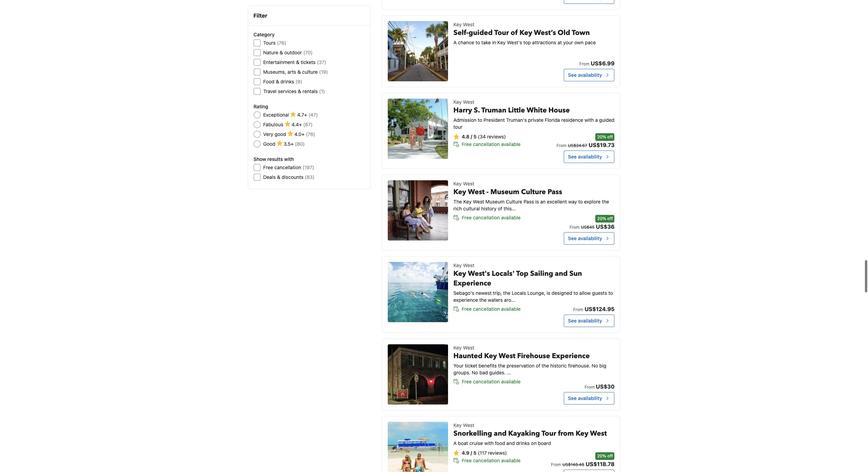 Task type: describe. For each thing, give the bounding box(es) containing it.
in
[[492, 39, 496, 45]]

20% for snorkelling and kayaking tour from key west
[[597, 454, 606, 459]]

4.0+
[[294, 131, 305, 137]]

key west's locals' top sailing and sun experience image
[[388, 262, 448, 323]]

snorkelling
[[454, 429, 492, 439]]

(76) for 4.0+ (76)
[[306, 131, 315, 137]]

from us$124.95
[[573, 306, 615, 313]]

lounge,
[[528, 290, 546, 296]]

from inside 20% off from us$148.48 us$118.78
[[551, 463, 561, 468]]

1 see availability from the top
[[568, 72, 602, 78]]

4.8
[[462, 134, 470, 140]]

aro...
[[504, 297, 516, 303]]

key west self-guided tour of key west's old town a chance to take in key west's top attractions at your own pace
[[454, 21, 596, 45]]

big
[[599, 363, 606, 369]]

us$24.67
[[568, 143, 587, 148]]

free cancellation available for -
[[462, 215, 521, 221]]

cancellation down bad
[[473, 379, 500, 385]]

groups.
[[454, 370, 471, 376]]

s.
[[474, 106, 480, 115]]

cancellation down the history
[[473, 215, 500, 221]]

boat
[[458, 441, 468, 447]]

(80)
[[295, 141, 305, 147]]

tour inside "key west self-guided tour of key west's old town a chance to take in key west's top attractions at your own pace"
[[494, 28, 509, 37]]

free down experience
[[462, 306, 472, 312]]

haunted
[[454, 352, 483, 361]]

attractions
[[532, 39, 556, 45]]

florida
[[545, 117, 560, 123]]

5 for harry
[[474, 134, 477, 140]]

cruise
[[470, 441, 483, 447]]

availability for key west - museum culture pass
[[578, 236, 602, 241]]

0 horizontal spatial with
[[284, 156, 294, 162]]

(34
[[478, 134, 486, 140]]

availability for key west's locals' top sailing and sun experience
[[578, 318, 602, 324]]

guided inside "key west self-guided tour of key west's old town a chance to take in key west's top attractions at your own pace"
[[469, 28, 493, 37]]

available for firehouse
[[501, 379, 521, 385]]

excellent
[[547, 199, 567, 205]]

free down groups.
[[462, 379, 472, 385]]

cancellation down "4.9 / 5 (117 reviews)"
[[473, 458, 500, 464]]

rating
[[254, 104, 268, 110]]

culture
[[302, 69, 318, 75]]

free up deals
[[263, 165, 273, 171]]

experience inside key west key west's locals' top sailing and sun experience sebago's newest trip, the locals lounge, is designed to allow guests to experience the waters aro...
[[454, 279, 491, 288]]

fabulous
[[263, 122, 283, 128]]

see for harry s. truman little white house
[[568, 154, 577, 160]]

from inside from us$124.95
[[573, 307, 583, 313]]

very
[[263, 131, 273, 137]]

very good
[[263, 131, 286, 137]]

from inside "from us$30"
[[585, 385, 595, 390]]

& down (9)
[[298, 88, 301, 94]]

5 free cancellation available from the top
[[462, 458, 521, 464]]

good
[[263, 141, 275, 147]]

5 for snorkelling
[[474, 450, 477, 456]]

little
[[508, 106, 525, 115]]

20% for harry s. truman little white house
[[597, 134, 606, 140]]

free cancellation available for locals'
[[462, 306, 521, 312]]

old
[[558, 28, 570, 37]]

cancellation down waters
[[473, 306, 500, 312]]

see for haunted key west firehouse experience
[[568, 396, 577, 402]]

us$19.73
[[589, 142, 615, 148]]

free cancellation (197)
[[263, 165, 314, 171]]

rich
[[454, 206, 462, 212]]

1 vertical spatial museum
[[486, 199, 505, 205]]

4.4+ (67)
[[292, 122, 313, 128]]

20% off from us$148.48 us$118.78
[[551, 454, 615, 468]]

harry s. truman little white house image
[[388, 99, 448, 159]]

of inside key west key west - museum culture pass the key west museum culture pass is an excellent way to explore the rich cultural history of this...
[[498, 206, 502, 212]]

see availability for key west's locals' top sailing and sun experience
[[568, 318, 602, 324]]

chance
[[458, 39, 474, 45]]

& for drinks
[[276, 79, 279, 85]]

key inside key west harry s. truman little white house admission to president truman's private florida residence with a guided tour
[[454, 99, 462, 105]]

travel
[[263, 88, 277, 94]]

a
[[595, 117, 598, 123]]

us$124.95
[[585, 306, 615, 313]]

3.5+
[[284, 141, 294, 147]]

firehouse.
[[568, 363, 591, 369]]

1 available from the top
[[501, 141, 521, 147]]

& for tickets
[[296, 59, 299, 65]]

guests
[[592, 290, 607, 296]]

kayaking
[[508, 429, 540, 439]]

waters
[[488, 297, 503, 303]]

free down the 4.8
[[462, 141, 472, 147]]

-
[[487, 187, 489, 197]]

allow
[[580, 290, 591, 296]]

exceptional
[[263, 112, 289, 118]]

of inside "key west self-guided tour of key west's old town a chance to take in key west's top attractions at your own pace"
[[511, 28, 518, 37]]

nature & outdoor (70)
[[263, 50, 313, 55]]

availability for haunted key west firehouse experience
[[578, 396, 602, 402]]

museums, arts & culture (19)
[[263, 69, 328, 75]]

cultural
[[463, 206, 480, 212]]

pace
[[585, 39, 596, 45]]

good
[[275, 131, 286, 137]]

food
[[263, 79, 275, 85]]

(1)
[[319, 88, 325, 94]]

see availability for harry s. truman little white house
[[568, 154, 602, 160]]

residence
[[561, 117, 583, 123]]

see for key west - museum culture pass
[[568, 236, 577, 241]]

travel services & rentals (1)
[[263, 88, 325, 94]]

from inside the 20% off from us$24.67 us$19.73
[[557, 143, 567, 148]]

outdoor
[[284, 50, 302, 55]]

see availability for haunted key west firehouse experience
[[568, 396, 602, 402]]

your
[[563, 39, 573, 45]]

truman's
[[506, 117, 527, 123]]

the inside key west key west - museum culture pass the key west museum culture pass is an excellent way to explore the rich cultural history of this...
[[602, 199, 609, 205]]

see availability for key west - museum culture pass
[[568, 236, 602, 241]]

is inside key west key west's locals' top sailing and sun experience sebago's newest trip, the locals lounge, is designed to allow guests to experience the waters aro...
[[547, 290, 550, 296]]

2 vertical spatial and
[[507, 441, 515, 447]]

on
[[531, 441, 537, 447]]

ticket
[[465, 363, 477, 369]]

free cancellation available for west
[[462, 379, 521, 385]]

0 vertical spatial culture
[[521, 187, 546, 197]]

us$6.99
[[591, 60, 615, 66]]

category
[[254, 32, 275, 37]]

(76) for tours (76)
[[277, 40, 286, 46]]

see for key west's locals' top sailing and sun experience
[[568, 318, 577, 324]]

history
[[481, 206, 497, 212]]

preservation
[[507, 363, 535, 369]]

experience inside key west haunted key west firehouse experience your ticket benefits the preservation of the historic firehouse. no big groups. no bad guides.   ...
[[552, 352, 590, 361]]

us$30
[[596, 384, 615, 390]]

admission
[[454, 117, 477, 123]]

with inside key west harry s. truman little white house admission to president truman's private florida residence with a guided tour
[[585, 117, 594, 123]]

1 horizontal spatial pass
[[548, 187, 562, 197]]

to left allow
[[574, 290, 578, 296]]

(47)
[[309, 112, 318, 118]]

from us$6.99
[[580, 60, 615, 66]]

sun
[[570, 269, 582, 279]]

us$118.78
[[586, 462, 615, 468]]

4.0+ (76)
[[294, 131, 315, 137]]

us$45
[[581, 225, 595, 230]]

...
[[507, 370, 511, 376]]

firehouse
[[517, 352, 550, 361]]

private
[[528, 117, 544, 123]]



Task type: vqa. For each thing, say whether or not it's contained in the screenshot.
own
yes



Task type: locate. For each thing, give the bounding box(es) containing it.
tour up in
[[494, 28, 509, 37]]

1 / from the top
[[471, 134, 472, 140]]

free cancellation available down the history
[[462, 215, 521, 221]]

from left us$24.67 at the right
[[557, 143, 567, 148]]

0 vertical spatial guided
[[469, 28, 493, 37]]

20% inside 20% off from us$45 us$36
[[597, 216, 606, 221]]

0 vertical spatial pass
[[548, 187, 562, 197]]

reviews)
[[487, 134, 506, 140], [488, 450, 507, 456]]

availability down the 20% off from us$24.67 us$19.73
[[578, 154, 602, 160]]

self-guided tour of key west's old town image
[[388, 21, 448, 81]]

see availability down us$24.67 at the right
[[568, 154, 602, 160]]

1 vertical spatial experience
[[552, 352, 590, 361]]

& right deals
[[277, 174, 280, 180]]

free cancellation available down 4.8 / 5 (34 reviews)
[[462, 141, 521, 147]]

5 see from the top
[[568, 396, 577, 402]]

available down truman's
[[501, 141, 521, 147]]

off inside 20% off from us$45 us$36
[[608, 216, 613, 221]]

0 horizontal spatial (76)
[[277, 40, 286, 46]]

services
[[278, 88, 297, 94]]

off
[[608, 134, 613, 140], [608, 216, 613, 221], [608, 454, 613, 459]]

1 vertical spatial (76)
[[306, 131, 315, 137]]

off inside the 20% off from us$24.67 us$19.73
[[608, 134, 613, 140]]

west's inside "key west self-guided tour of key west's old town a chance to take in key west's top attractions at your own pace"
[[507, 39, 522, 45]]

with up "4.9 / 5 (117 reviews)"
[[484, 441, 494, 447]]

1 5 from the top
[[474, 134, 477, 140]]

/ for snorkelling
[[471, 450, 472, 456]]

availability down "from us$30" in the right of the page
[[578, 396, 602, 402]]

the down newest on the bottom right
[[479, 297, 487, 303]]

white
[[527, 106, 547, 115]]

1 vertical spatial no
[[472, 370, 478, 376]]

1 vertical spatial west's
[[468, 269, 490, 279]]

availability
[[578, 72, 602, 78], [578, 154, 602, 160], [578, 236, 602, 241], [578, 318, 602, 324], [578, 396, 602, 402]]

1 vertical spatial a
[[454, 441, 457, 447]]

20% for key west - museum culture pass
[[597, 216, 606, 221]]

the up guides.
[[498, 363, 505, 369]]

0 vertical spatial and
[[555, 269, 568, 279]]

0 vertical spatial a
[[454, 39, 457, 45]]

0 horizontal spatial tour
[[494, 28, 509, 37]]

1 availability from the top
[[578, 72, 602, 78]]

reviews) right (34
[[487, 134, 506, 140]]

1 horizontal spatial with
[[484, 441, 494, 447]]

4.9 / 5 (117 reviews)
[[462, 450, 507, 456]]

available down aro...
[[501, 306, 521, 312]]

museum
[[491, 187, 520, 197], [486, 199, 505, 205]]

reviews) for truman
[[487, 134, 506, 140]]

5 left (117
[[474, 450, 477, 456]]

entertainment
[[263, 59, 295, 65]]

0 vertical spatial experience
[[454, 279, 491, 288]]

from inside 20% off from us$45 us$36
[[570, 225, 580, 230]]

key west haunted key west firehouse experience your ticket benefits the preservation of the historic firehouse. no big groups. no bad guides.   ...
[[454, 345, 606, 376]]

designed
[[552, 290, 572, 296]]

0 horizontal spatial guided
[[469, 28, 493, 37]]

off up us$118.78
[[608, 454, 613, 459]]

is inside key west key west - museum culture pass the key west museum culture pass is an excellent way to explore the rich cultural history of this...
[[535, 199, 539, 205]]

3.5+ (80)
[[284, 141, 305, 147]]

2 off from the top
[[608, 216, 613, 221]]

key west harry s. truman little white house admission to president truman's private florida residence with a guided tour
[[454, 99, 615, 130]]

0 vertical spatial 5
[[474, 134, 477, 140]]

1 vertical spatial pass
[[524, 199, 534, 205]]

(117
[[478, 450, 487, 456]]

experience
[[454, 297, 478, 303]]

take
[[481, 39, 491, 45]]

available for top
[[501, 306, 521, 312]]

off for snorkelling and kayaking tour from key west
[[608, 454, 613, 459]]

1 horizontal spatial no
[[592, 363, 598, 369]]

is
[[535, 199, 539, 205], [547, 290, 550, 296]]

show results with
[[254, 156, 294, 162]]

off up us$19.73
[[608, 134, 613, 140]]

pass up excellent
[[548, 187, 562, 197]]

see availability down "from us$30" in the right of the page
[[568, 396, 602, 402]]

culture up this...
[[506, 199, 522, 205]]

1 a from the top
[[454, 39, 457, 45]]

2 see availability from the top
[[568, 154, 602, 160]]

to inside "key west self-guided tour of key west's old town a chance to take in key west's top attractions at your own pace"
[[476, 39, 480, 45]]

4 free cancellation available from the top
[[462, 379, 521, 385]]

west inside key west key west's locals' top sailing and sun experience sebago's newest trip, the locals lounge, is designed to allow guests to experience the waters aro...
[[463, 263, 474, 269]]

20% up us$19.73
[[597, 134, 606, 140]]

(67)
[[303, 122, 313, 128]]

0 vertical spatial off
[[608, 134, 613, 140]]

0 vertical spatial tour
[[494, 28, 509, 37]]

0 horizontal spatial west's
[[468, 269, 490, 279]]

3 20% from the top
[[597, 454, 606, 459]]

1 off from the top
[[608, 134, 613, 140]]

3 see from the top
[[568, 236, 577, 241]]

see down us$24.67 at the right
[[568, 154, 577, 160]]

& up museums, arts & culture (19)
[[296, 59, 299, 65]]

1 horizontal spatial (76)
[[306, 131, 315, 137]]

a inside "key west self-guided tour of key west's old town a chance to take in key west's top attractions at your own pace"
[[454, 39, 457, 45]]

1 vertical spatial off
[[608, 216, 613, 221]]

& for outdoor
[[280, 50, 283, 55]]

available down ...
[[501, 379, 521, 385]]

locals'
[[492, 269, 515, 279]]

available for museum
[[501, 215, 521, 221]]

drinks inside "key west snorkelling and kayaking tour from key west a boat cruise with food and drinks on board"
[[516, 441, 530, 447]]

food & drinks (9)
[[263, 79, 302, 85]]

0 vertical spatial (76)
[[277, 40, 286, 46]]

1 see from the top
[[568, 72, 577, 78]]

1 horizontal spatial is
[[547, 290, 550, 296]]

to inside key west key west - museum culture pass the key west museum culture pass is an excellent way to explore the rich cultural history of this...
[[578, 199, 583, 205]]

(76) up the nature & outdoor (70)
[[277, 40, 286, 46]]

and up food
[[494, 429, 507, 439]]

pass left the an
[[524, 199, 534, 205]]

from left us$30
[[585, 385, 595, 390]]

guided
[[469, 28, 493, 37], [599, 117, 615, 123]]

2 horizontal spatial with
[[585, 117, 594, 123]]

top
[[516, 269, 529, 279]]

west's left top
[[507, 39, 522, 45]]

0 vertical spatial reviews)
[[487, 134, 506, 140]]

0 horizontal spatial of
[[498, 206, 502, 212]]

4.7+ (47)
[[297, 112, 318, 118]]

3 off from the top
[[608, 454, 613, 459]]

(76) down (67)
[[306, 131, 315, 137]]

availability down from us$124.95
[[578, 318, 602, 324]]

1 vertical spatial and
[[494, 429, 507, 439]]

culture
[[521, 187, 546, 197], [506, 199, 522, 205]]

cancellation down 4.8 / 5 (34 reviews)
[[473, 141, 500, 147]]

2 free cancellation available from the top
[[462, 215, 521, 221]]

from
[[558, 429, 574, 439]]

from left us$6.99
[[580, 61, 590, 66]]

3 availability from the top
[[578, 236, 602, 241]]

0 vertical spatial with
[[585, 117, 594, 123]]

1 20% from the top
[[597, 134, 606, 140]]

to
[[476, 39, 480, 45], [478, 117, 482, 123], [578, 199, 583, 205], [574, 290, 578, 296], [609, 290, 613, 296]]

a inside "key west snorkelling and kayaking tour from key west a boat cruise with food and drinks on board"
[[454, 441, 457, 447]]

2 vertical spatial off
[[608, 454, 613, 459]]

0 horizontal spatial pass
[[524, 199, 534, 205]]

west inside key west harry s. truman little white house admission to president truman's private florida residence with a guided tour
[[463, 99, 474, 105]]

historic
[[550, 363, 567, 369]]

a
[[454, 39, 457, 45], [454, 441, 457, 447]]

1 vertical spatial of
[[498, 206, 502, 212]]

self-
[[454, 28, 469, 37]]

2 available from the top
[[501, 215, 521, 221]]

from left us$45
[[570, 225, 580, 230]]

&
[[280, 50, 283, 55], [296, 59, 299, 65], [298, 69, 301, 75], [276, 79, 279, 85], [298, 88, 301, 94], [277, 174, 280, 180]]

20% inside 20% off from us$148.48 us$118.78
[[597, 454, 606, 459]]

drinks down kayaking
[[516, 441, 530, 447]]

free down cultural
[[462, 215, 472, 221]]

see availability down us$45
[[568, 236, 602, 241]]

the left historic
[[542, 363, 549, 369]]

1 horizontal spatial of
[[511, 28, 518, 37]]

with inside "key west snorkelling and kayaking tour from key west a boat cruise with food and drinks on board"
[[484, 441, 494, 447]]

20% off from us$45 us$36
[[570, 216, 615, 230]]

2 / from the top
[[471, 450, 472, 456]]

reviews) down food
[[488, 450, 507, 456]]

0 vertical spatial west's
[[507, 39, 522, 45]]

1 free cancellation available from the top
[[462, 141, 521, 147]]

and inside key west key west's locals' top sailing and sun experience sebago's newest trip, the locals lounge, is designed to allow guests to experience the waters aro...
[[555, 269, 568, 279]]

explore
[[584, 199, 601, 205]]

/ right the 4.8
[[471, 134, 472, 140]]

(83)
[[305, 174, 315, 180]]

2 a from the top
[[454, 441, 457, 447]]

1 vertical spatial with
[[284, 156, 294, 162]]

key west key west's locals' top sailing and sun experience sebago's newest trip, the locals lounge, is designed to allow guests to experience the waters aro...
[[454, 263, 613, 303]]

no down ticket
[[472, 370, 478, 376]]

of inside key west haunted key west firehouse experience your ticket benefits the preservation of the historic firehouse. no big groups. no bad guides.   ...
[[536, 363, 541, 369]]

guided inside key west harry s. truman little white house admission to president truman's private florida residence with a guided tour
[[599, 117, 615, 123]]

experience up firehouse.
[[552, 352, 590, 361]]

1 vertical spatial is
[[547, 290, 550, 296]]

1 horizontal spatial tour
[[542, 429, 556, 439]]

see down from us$124.95
[[568, 318, 577, 324]]

1 horizontal spatial drinks
[[516, 441, 530, 447]]

see down 20% off from us$45 us$36 on the top
[[568, 236, 577, 241]]

to right guests
[[609, 290, 613, 296]]

at
[[558, 39, 562, 45]]

0 horizontal spatial experience
[[454, 279, 491, 288]]

20% up the us$36
[[597, 216, 606, 221]]

0 horizontal spatial is
[[535, 199, 539, 205]]

tours
[[263, 40, 276, 46]]

from us$30
[[585, 384, 615, 390]]

1 horizontal spatial experience
[[552, 352, 590, 361]]

4 see availability from the top
[[568, 318, 602, 324]]

board
[[538, 441, 551, 447]]

(197)
[[303, 165, 314, 171]]

0 vertical spatial /
[[471, 134, 472, 140]]

free
[[462, 141, 472, 147], [263, 165, 273, 171], [462, 215, 472, 221], [462, 306, 472, 312], [462, 379, 472, 385], [462, 458, 472, 464]]

cancellation up deals & discounts (83)
[[274, 165, 301, 171]]

0 vertical spatial of
[[511, 28, 518, 37]]

is right lounge,
[[547, 290, 550, 296]]

free cancellation available down "4.9 / 5 (117 reviews)"
[[462, 458, 521, 464]]

0 vertical spatial is
[[535, 199, 539, 205]]

1 vertical spatial reviews)
[[488, 450, 507, 456]]

filter
[[254, 12, 267, 19]]

& right food
[[276, 79, 279, 85]]

of left the west's
[[511, 28, 518, 37]]

the up aro...
[[503, 290, 511, 296]]

1 horizontal spatial guided
[[599, 117, 615, 123]]

newest
[[476, 290, 492, 296]]

see down firehouse.
[[568, 396, 577, 402]]

is left the an
[[535, 199, 539, 205]]

see down your
[[568, 72, 577, 78]]

free cancellation available down waters
[[462, 306, 521, 312]]

off inside 20% off from us$148.48 us$118.78
[[608, 454, 613, 459]]

available down this...
[[501, 215, 521, 221]]

2 5 from the top
[[474, 450, 477, 456]]

4 available from the top
[[501, 379, 521, 385]]

5 availability from the top
[[578, 396, 602, 402]]

from down allow
[[573, 307, 583, 313]]

haunted key west firehouse experience image
[[388, 345, 448, 405]]

2 see from the top
[[568, 154, 577, 160]]

the
[[602, 199, 609, 205], [503, 290, 511, 296], [479, 297, 487, 303], [498, 363, 505, 369], [542, 363, 549, 369]]

an
[[540, 199, 546, 205]]

free cancellation available
[[462, 141, 521, 147], [462, 215, 521, 221], [462, 306, 521, 312], [462, 379, 521, 385], [462, 458, 521, 464]]

availability down from us$6.99
[[578, 72, 602, 78]]

from inside from us$6.99
[[580, 61, 590, 66]]

of left this...
[[498, 206, 502, 212]]

from left us$148.48
[[551, 463, 561, 468]]

1 vertical spatial tour
[[542, 429, 556, 439]]

5 available from the top
[[501, 458, 521, 464]]

2 horizontal spatial of
[[536, 363, 541, 369]]

1 vertical spatial 20%
[[597, 216, 606, 221]]

tour up board
[[542, 429, 556, 439]]

a left chance at the right top of page
[[454, 39, 457, 45]]

4 see from the top
[[568, 318, 577, 324]]

2 vertical spatial with
[[484, 441, 494, 447]]

tours (76)
[[263, 40, 286, 46]]

/ right 4.9
[[471, 450, 472, 456]]

2 availability from the top
[[578, 154, 602, 160]]

key west - museum culture pass image
[[388, 180, 448, 241]]

3 free cancellation available from the top
[[462, 306, 521, 312]]

off for key west - museum culture pass
[[608, 216, 613, 221]]

2 vertical spatial of
[[536, 363, 541, 369]]

20% inside the 20% off from us$24.67 us$19.73
[[597, 134, 606, 140]]

2 20% from the top
[[597, 216, 606, 221]]

1 vertical spatial culture
[[506, 199, 522, 205]]

trip,
[[493, 290, 502, 296]]

to right the way
[[578, 199, 583, 205]]

benefits
[[479, 363, 497, 369]]

tickets
[[301, 59, 316, 65]]

guided up the take
[[469, 28, 493, 37]]

free cancellation available down guides.
[[462, 379, 521, 385]]

4.9
[[462, 450, 470, 456]]

5 see availability from the top
[[568, 396, 602, 402]]

availability for harry s. truman little white house
[[578, 154, 602, 160]]

0 vertical spatial drinks
[[281, 79, 294, 85]]

with left a
[[585, 117, 594, 123]]

0 horizontal spatial no
[[472, 370, 478, 376]]

town
[[572, 28, 590, 37]]

discounts
[[282, 174, 304, 180]]

west's up newest on the bottom right
[[468, 269, 490, 279]]

cancellation
[[473, 141, 500, 147], [274, 165, 301, 171], [473, 215, 500, 221], [473, 306, 500, 312], [473, 379, 500, 385], [473, 458, 500, 464]]

no left big
[[592, 363, 598, 369]]

3 see availability from the top
[[568, 236, 602, 241]]

west's inside key west key west's locals' top sailing and sun experience sebago's newest trip, the locals lounge, is designed to allow guests to experience the waters aro...
[[468, 269, 490, 279]]

& for discounts
[[277, 174, 280, 180]]

2 vertical spatial 20%
[[597, 454, 606, 459]]

snorkelling and kayaking tour from key west image
[[388, 422, 448, 473]]

of down firehouse
[[536, 363, 541, 369]]

sebago's
[[454, 290, 475, 296]]

no
[[592, 363, 598, 369], [472, 370, 478, 376]]

tour inside "key west snorkelling and kayaking tour from key west a boat cruise with food and drinks on board"
[[542, 429, 556, 439]]

locals
[[512, 290, 526, 296]]

west inside "key west self-guided tour of key west's old town a chance to take in key west's top attractions at your own pace"
[[463, 21, 474, 27]]

1 vertical spatial guided
[[599, 117, 615, 123]]

museums,
[[263, 69, 286, 75]]

a left boat
[[454, 441, 457, 447]]

(76)
[[277, 40, 286, 46], [306, 131, 315, 137]]

0 vertical spatial no
[[592, 363, 598, 369]]

drinks up services
[[281, 79, 294, 85]]

20% up us$118.78
[[597, 454, 606, 459]]

of
[[511, 28, 518, 37], [498, 206, 502, 212], [536, 363, 541, 369]]

1 horizontal spatial west's
[[507, 39, 522, 45]]

key west key west - museum culture pass the key west museum culture pass is an excellent way to explore the rich cultural history of this...
[[454, 181, 609, 212]]

off for harry s. truman little white house
[[608, 134, 613, 140]]

museum up the history
[[486, 199, 505, 205]]

4 availability from the top
[[578, 318, 602, 324]]

0 horizontal spatial drinks
[[281, 79, 294, 85]]

/ for harry
[[471, 134, 472, 140]]

deals & discounts (83)
[[263, 174, 315, 180]]

4.8 / 5 (34 reviews)
[[462, 134, 506, 140]]

to inside key west harry s. truman little white house admission to president truman's private florida residence with a guided tour
[[478, 117, 482, 123]]

0 vertical spatial museum
[[491, 187, 520, 197]]

and left the sun
[[555, 269, 568, 279]]

rentals
[[303, 88, 318, 94]]

0 vertical spatial 20%
[[597, 134, 606, 140]]

see availability down from us$6.99
[[568, 72, 602, 78]]

1 vertical spatial /
[[471, 450, 472, 456]]

5 left (34
[[474, 134, 477, 140]]

20% off from us$24.67 us$19.73
[[557, 134, 615, 148]]

culture up the an
[[521, 187, 546, 197]]

with up free cancellation (197)
[[284, 156, 294, 162]]

and right food
[[507, 441, 515, 447]]

(70)
[[303, 50, 313, 55]]

food
[[495, 441, 505, 447]]

top
[[524, 39, 531, 45]]

& up entertainment
[[280, 50, 283, 55]]

& right arts
[[298, 69, 301, 75]]

available down food
[[501, 458, 521, 464]]

guided right a
[[599, 117, 615, 123]]

3 available from the top
[[501, 306, 521, 312]]

experience up sebago's
[[454, 279, 491, 288]]

the
[[454, 199, 462, 205]]

with
[[585, 117, 594, 123], [284, 156, 294, 162], [484, 441, 494, 447]]

drinks
[[281, 79, 294, 85], [516, 441, 530, 447]]

reviews) for kayaking
[[488, 450, 507, 456]]

free down 4.9
[[462, 458, 472, 464]]

to down s.
[[478, 117, 482, 123]]

off up the us$36
[[608, 216, 613, 221]]

1 vertical spatial 5
[[474, 450, 477, 456]]

see availability down from us$124.95
[[568, 318, 602, 324]]

1 vertical spatial drinks
[[516, 441, 530, 447]]

(37)
[[317, 59, 326, 65]]

nature
[[263, 50, 278, 55]]

results
[[267, 156, 283, 162]]

key west snorkelling and kayaking tour from key west a boat cruise with food and drinks on board
[[454, 423, 607, 447]]



